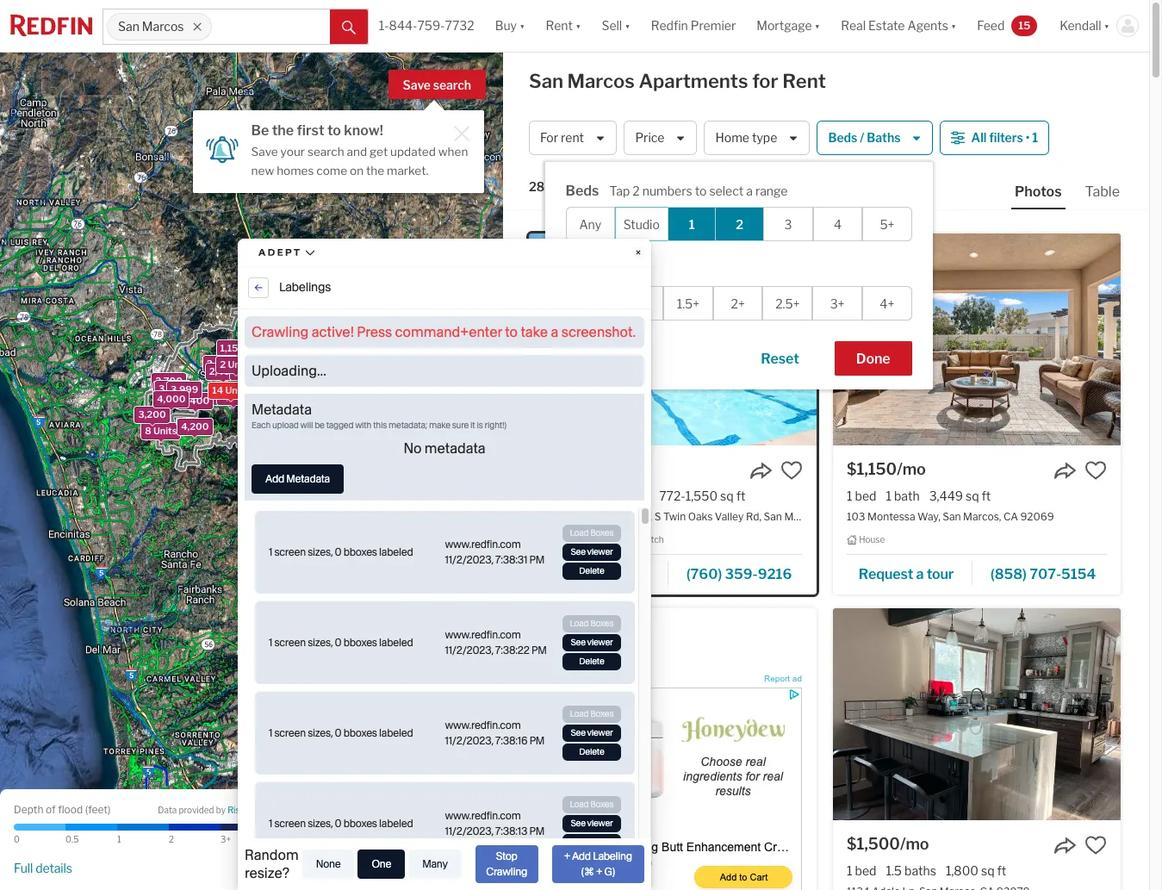 Task type: describe. For each thing, give the bounding box(es) containing it.
mortgage ▾ button
[[747, 0, 831, 52]]

844-
[[389, 18, 418, 33]]

| 601 s twin oaks valley rd, san marcos, ca 92078
[[629, 511, 875, 523]]

1 vertical spatial 8 units
[[145, 425, 177, 437]]

imagery
[[245, 880, 276, 890]]

1.5+
[[677, 296, 700, 311]]

san marcos
[[118, 19, 184, 34]]

favorite button image
[[781, 459, 803, 482]]

1 2 units from the left
[[246, 359, 277, 371]]

2.5+
[[776, 296, 800, 311]]

way,
[[918, 511, 941, 523]]

draw button
[[447, 628, 490, 671]]

request a tour button for (760) 359-9216
[[543, 560, 669, 586]]

Any checkbox
[[566, 207, 615, 241]]

1.5 baths
[[887, 864, 937, 878]]

▾ for buy ▾
[[520, 18, 525, 33]]

772-1,550 sq ft
[[660, 489, 746, 503]]

a left map
[[454, 880, 459, 890]]

(760) 359-9216 link
[[669, 558, 803, 588]]

risk
[[228, 805, 245, 816]]

beds for beds
[[566, 183, 600, 199]]

bed up prominence
[[563, 489, 585, 503]]

save your search and get updated when new homes come on the market.
[[251, 145, 468, 177]]

any for studio
[[580, 217, 602, 231]]

$1,150 /mo
[[847, 460, 927, 478]]

2 bath from the left
[[895, 489, 920, 503]]

1- for 844-
[[379, 18, 389, 33]]

depth of flood ( feet )
[[14, 803, 111, 816]]

kendall ▾
[[1061, 18, 1110, 33]]

2.5
[[604, 489, 622, 503]]

report a map error
[[426, 880, 498, 890]]

report a map error link
[[426, 880, 498, 890]]

5 ▾ from the left
[[952, 18, 957, 33]]

beds for beds / baths
[[829, 130, 858, 145]]

1 up montessa
[[887, 489, 892, 503]]

5+ checkbox
[[863, 207, 913, 241]]

of for depth
[[46, 803, 56, 816]]

price for price
[[636, 130, 665, 145]]

1+ radio
[[614, 286, 664, 321]]

2 marcos, from the left
[[964, 511, 1002, 523]]

save for save your search and get updated when new homes come on the market.
[[251, 145, 278, 159]]

103 montessa way, san marcos, ca 92069
[[847, 511, 1055, 523]]

terrametrics
[[306, 880, 355, 890]]

san down 3,449
[[943, 511, 962, 523]]

ad region
[[544, 688, 803, 890]]

1 vertical spatial 1,500
[[248, 379, 274, 391]]

2 down data
[[169, 834, 174, 845]]

3,000
[[157, 384, 186, 396]]

san up for
[[529, 70, 564, 92]]

)
[[108, 803, 111, 816]]

favorite button checkbox for $1,150 /mo
[[1085, 459, 1108, 482]]

home type button
[[705, 121, 811, 155]]

photo of 103 montessa way, san marcos, ca 92069 image
[[834, 234, 1122, 446]]

dialog containing beds
[[545, 162, 933, 390]]

3,100
[[259, 379, 285, 392]]

your
[[281, 145, 305, 159]]

0 vertical spatial apartments
[[639, 70, 749, 92]]

1-2 bed
[[543, 489, 585, 503]]

terms
[[365, 880, 389, 890]]

price for price (low to high)
[[639, 180, 670, 194]]

rentals
[[548, 180, 588, 194]]

apartment
[[555, 535, 599, 545]]

• for all filters • 1
[[1027, 130, 1030, 145]]

1 up the 103
[[847, 489, 853, 503]]

3,999
[[171, 383, 198, 396]]

range
[[756, 184, 788, 198]]

units down 1,150
[[228, 359, 252, 371]]

5154
[[1062, 566, 1097, 583]]

previous button image
[[543, 331, 560, 348]]

mortgage ▾ button
[[757, 0, 821, 52]]

rent ▾ button
[[546, 0, 581, 52]]

4+ radio
[[863, 286, 913, 321]]

done
[[857, 351, 891, 367]]

0 horizontal spatial 3+
[[221, 834, 231, 845]]

remove outline
[[343, 840, 430, 855]]

map
[[461, 880, 478, 890]]

photos button
[[1012, 183, 1082, 209]]

$1,500 /mo
[[847, 835, 930, 853]]

(858) 707-5154 link
[[973, 558, 1108, 588]]

1 ca from the left
[[825, 511, 840, 523]]

prominence
[[543, 511, 602, 523]]

0.5
[[66, 834, 79, 845]]

1 down $1,500
[[847, 864, 853, 878]]

0 horizontal spatial sq
[[721, 489, 734, 503]]

(
[[85, 803, 88, 816]]

sell ▾ button
[[592, 0, 641, 52]]

to for select
[[695, 184, 707, 198]]

to for know!
[[327, 122, 341, 139]]

1 vertical spatial option group
[[565, 286, 913, 321]]

full details
[[14, 861, 72, 876]]

for rent
[[540, 130, 584, 145]]

2 ©2023 from the left
[[278, 880, 304, 890]]

of for terms
[[391, 880, 399, 890]]

submit search image
[[342, 20, 356, 34]]

oaks
[[689, 511, 713, 523]]

units down 2,250
[[253, 359, 277, 371]]

a left range
[[747, 184, 753, 198]]

high)
[[713, 180, 742, 194]]

studio
[[624, 217, 660, 231]]

1 bath from the left
[[625, 489, 650, 503]]

2,250
[[259, 341, 286, 354]]

favorite button image for $1,500 /mo
[[1085, 834, 1108, 857]]

3,449 sq ft
[[930, 489, 992, 503]]

1- for 2.5
[[594, 489, 604, 503]]

1 horizontal spatial 8
[[233, 365, 240, 377]]

request a tour for (858) 707-5154
[[859, 566, 954, 583]]

photo of 601 s twin oaks valley rd, san marcos, ca 92078 image
[[529, 234, 817, 446]]

0 horizontal spatial baths
[[566, 262, 605, 278]]

remove
[[343, 840, 390, 855]]

sell ▾
[[602, 18, 631, 33]]

1 right 0.5
[[117, 834, 121, 845]]

units up 2,650
[[242, 365, 266, 377]]

▾ for rent ▾
[[576, 18, 581, 33]]

any for 1+
[[579, 296, 601, 311]]

92078
[[842, 511, 875, 523]]

0 vertical spatial 3,200
[[161, 385, 189, 397]]

units down 2,499
[[225, 384, 249, 396]]

all filters • 1
[[972, 130, 1039, 145]]

2+ radio
[[714, 286, 763, 321]]

1,800
[[946, 864, 979, 878]]

1,550
[[686, 489, 718, 503]]

favorite button checkbox for $1,500 /mo
[[1085, 834, 1108, 857]]

4,200
[[181, 421, 209, 433]]

valley
[[715, 511, 744, 523]]

san marcos apartments for rent
[[529, 70, 827, 92]]

sort :
[[609, 180, 637, 194]]

save search
[[403, 78, 472, 92]]

1,150
[[220, 342, 245, 354]]

▾ for sell ▾
[[625, 18, 631, 33]]

sq for $1,150 /mo
[[966, 489, 980, 503]]

bed for $1,500
[[856, 864, 877, 878]]

marcos for san marcos
[[142, 19, 184, 34]]

14 units
[[212, 384, 249, 396]]

come
[[317, 164, 347, 177]]

1 vertical spatial 8
[[145, 425, 151, 437]]

sort
[[609, 180, 634, 194]]

3 checkbox
[[764, 207, 814, 241]]

when
[[439, 145, 468, 159]]

search inside button
[[433, 78, 472, 92]]

updated
[[391, 145, 436, 159]]

2 inside checkbox
[[736, 217, 744, 231]]

2,495
[[207, 358, 234, 370]]

4 checkbox
[[814, 207, 863, 241]]

baths
[[905, 864, 937, 878]]

:
[[634, 180, 637, 194]]

kendall
[[1061, 18, 1102, 33]]

1 horizontal spatial 14
[[606, 535, 615, 545]]

san right rd,
[[764, 511, 783, 523]]

2 right 2,499
[[246, 359, 252, 371]]

bed for $1,150
[[856, 489, 877, 503]]

report for report a map error
[[426, 880, 452, 890]]

3,400
[[181, 394, 210, 406]]



Task type: locate. For each thing, give the bounding box(es) containing it.
1 horizontal spatial marcos
[[568, 70, 635, 92]]

estate
[[869, 18, 906, 33]]

92069
[[1021, 511, 1055, 523]]

2 1 bed from the top
[[847, 864, 877, 878]]

tour down units
[[623, 566, 650, 583]]

6 ▾ from the left
[[1105, 18, 1110, 33]]

map
[[459, 747, 477, 757], [154, 880, 172, 890]]

1 inside "button"
[[1033, 130, 1039, 145]]

1 vertical spatial rent
[[783, 70, 827, 92]]

(858)
[[991, 566, 1027, 583]]

save up new
[[251, 145, 278, 159]]

1 horizontal spatial 8 units
[[233, 365, 266, 377]]

of left "use"
[[391, 880, 399, 890]]

2 ca from the left
[[1004, 511, 1019, 523]]

all
[[972, 130, 987, 145]]

map inside button
[[459, 747, 477, 757]]

map down "options"
[[459, 747, 477, 757]]

0 horizontal spatial save
[[251, 145, 278, 159]]

marcos, down 3,449 sq ft
[[964, 511, 1002, 523]]

1 horizontal spatial request a tour
[[859, 566, 954, 583]]

14 left units
[[606, 535, 615, 545]]

know!
[[344, 122, 383, 139]]

2.5+ radio
[[763, 286, 813, 321]]

0 horizontal spatial rent
[[546, 18, 573, 33]]

map for map
[[459, 747, 477, 757]]

depth
[[14, 803, 43, 816]]

0 vertical spatial price
[[636, 130, 665, 145]]

draw
[[458, 654, 478, 664]]

1 favorite button image from the top
[[1085, 459, 1108, 482]]

1 horizontal spatial save
[[403, 78, 431, 92]]

▾ for mortgage ▾
[[815, 18, 821, 33]]

save inside button
[[403, 78, 431, 92]]

premier
[[691, 18, 736, 33]]

bath up 601
[[625, 489, 650, 503]]

2 horizontal spatial ft
[[998, 864, 1007, 878]]

table
[[1086, 184, 1121, 200]]

1 vertical spatial 3,200
[[138, 409, 166, 421]]

1 vertical spatial price
[[639, 180, 670, 194]]

1 horizontal spatial baths
[[867, 130, 901, 145]]

1 request a tour button from the left
[[543, 560, 669, 586]]

$1,500
[[847, 835, 901, 853]]

search inside save your search and get updated when new homes come on the market.
[[308, 145, 344, 159]]

▾ right kendall
[[1105, 18, 1110, 33]]

sq for $1,500 /mo
[[982, 864, 995, 878]]

any inside option
[[579, 296, 601, 311]]

1- up prominence
[[543, 489, 553, 503]]

▾ right sell
[[625, 18, 631, 33]]

2,700
[[155, 375, 183, 387]]

0 horizontal spatial marcos,
[[785, 511, 823, 523]]

real estate agents ▾
[[841, 18, 957, 33]]

8 units up 2,650
[[233, 365, 266, 377]]

28 rentals •
[[529, 180, 600, 195]]

request a tour down apartment • 14 units match
[[555, 566, 650, 583]]

2 favorite button image from the top
[[1085, 834, 1108, 857]]

bed up 92078
[[856, 489, 877, 503]]

favorite button checkbox
[[781, 459, 803, 482], [1085, 459, 1108, 482], [1085, 834, 1108, 857]]

2 down select
[[736, 217, 744, 231]]

0 vertical spatial the
[[272, 122, 294, 139]]

rent inside dropdown button
[[546, 18, 573, 33]]

0 vertical spatial 14
[[212, 384, 223, 396]]

0 vertical spatial map
[[459, 747, 477, 757]]

2 checkbox
[[715, 207, 765, 241]]

be the first to know!
[[251, 122, 383, 139]]

1 bed up 92078
[[847, 489, 877, 503]]

0 horizontal spatial search
[[308, 145, 344, 159]]

to inside button
[[699, 180, 711, 194]]

1 bed down $1,500
[[847, 864, 877, 878]]

0 horizontal spatial bath
[[625, 489, 650, 503]]

san left remove san marcos image
[[118, 19, 140, 34]]

1 vertical spatial marcos
[[568, 70, 635, 92]]

1 horizontal spatial 1-
[[543, 489, 553, 503]]

3+ radio
[[813, 286, 863, 321]]

4 ▾ from the left
[[815, 18, 821, 33]]

bed down $1,500
[[856, 864, 877, 878]]

0 vertical spatial 1,500
[[276, 361, 303, 373]]

request a tour for (760) 359-9216
[[555, 566, 650, 583]]

beds up any option at top
[[566, 183, 600, 199]]

the right on
[[366, 164, 385, 177]]

0 horizontal spatial the
[[272, 122, 294, 139]]

©2023 right the "imagery"
[[278, 880, 304, 890]]

marcos down sell
[[568, 70, 635, 92]]

1 horizontal spatial marcos,
[[964, 511, 1002, 523]]

4
[[834, 217, 842, 231]]

1 vertical spatial 3+
[[221, 834, 231, 845]]

1 vertical spatial report
[[426, 880, 452, 890]]

1 bed for $1,500 /mo
[[847, 864, 877, 878]]

1,800 sq ft
[[946, 864, 1007, 878]]

google image
[[4, 868, 61, 890]]

select
[[710, 184, 744, 198]]

1 vertical spatial of
[[391, 880, 399, 890]]

/mo up 1 bath
[[898, 460, 927, 478]]

2 down 1,150
[[220, 359, 226, 371]]

2 units down 1,150
[[220, 359, 252, 371]]

ad
[[793, 674, 803, 683]]

1- up prominence apartments
[[594, 489, 604, 503]]

2 horizontal spatial sq
[[982, 864, 995, 878]]

2 right tap on the top
[[633, 184, 640, 198]]

1 vertical spatial beds
[[566, 183, 600, 199]]

tour down 103 montessa way, san marcos, ca 92069
[[927, 566, 954, 583]]

4,000
[[157, 393, 186, 405]]

a down way,
[[917, 566, 924, 583]]

None search field
[[212, 9, 330, 44]]

0 horizontal spatial ft
[[737, 489, 746, 503]]

1 horizontal spatial request a tour button
[[847, 560, 973, 586]]

1 bath
[[887, 489, 920, 503]]

1 ©2023 from the left
[[193, 880, 219, 890]]

2 request a tour from the left
[[859, 566, 954, 583]]

1- for 2
[[543, 489, 553, 503]]

photos
[[1015, 184, 1063, 200]]

|
[[629, 511, 632, 523]]

2 3,500 from the top
[[159, 385, 187, 397]]

apartments down redfin premier button
[[639, 70, 749, 92]]

baths up any option
[[566, 262, 605, 278]]

request a tour button for (858) 707-5154
[[847, 560, 973, 586]]

1 horizontal spatial request
[[859, 566, 914, 583]]

0 horizontal spatial of
[[46, 803, 56, 816]]

©2023
[[193, 880, 219, 890], [278, 880, 304, 890]]

beds inside button
[[829, 130, 858, 145]]

1 vertical spatial apartments
[[604, 511, 662, 523]]

of left 'flood'
[[46, 803, 56, 816]]

1 ▾ from the left
[[520, 18, 525, 33]]

1 request a tour from the left
[[555, 566, 650, 583]]

request a tour button
[[543, 560, 669, 586], [847, 560, 973, 586]]

1 horizontal spatial of
[[391, 880, 399, 890]]

1 horizontal spatial bath
[[895, 489, 920, 503]]

photo of 1134 adele ln, san marcos, ca 92078 image
[[834, 608, 1122, 820]]

Any radio
[[565, 286, 615, 321]]

3 ▾ from the left
[[625, 18, 631, 33]]

▾ for kendall ▾
[[1105, 18, 1110, 33]]

0 horizontal spatial request a tour
[[555, 566, 650, 583]]

rent ▾
[[546, 18, 581, 33]]

be
[[251, 122, 269, 139]]

tour for (858)
[[927, 566, 954, 583]]

2 request a tour button from the left
[[847, 560, 973, 586]]

1 vertical spatial •
[[596, 181, 600, 195]]

2 tour from the left
[[927, 566, 954, 583]]

3+
[[831, 296, 845, 311], [221, 834, 231, 845]]

©2023 right data
[[193, 880, 219, 890]]

1 inside option
[[689, 217, 695, 231]]

0 horizontal spatial 1,500
[[248, 379, 274, 391]]

103
[[847, 511, 866, 523]]

bed
[[563, 489, 585, 503], [856, 489, 877, 503], [856, 864, 877, 878]]

1.5+ radio
[[664, 286, 714, 321]]

bath up montessa
[[895, 489, 920, 503]]

1 horizontal spatial report
[[765, 674, 791, 683]]

match
[[639, 535, 664, 545]]

0 vertical spatial 1 bed
[[847, 489, 877, 503]]

8 units
[[233, 365, 266, 377], [145, 425, 177, 437]]

0 horizontal spatial 8
[[145, 425, 151, 437]]

2 up prominence
[[553, 489, 561, 503]]

marcos for san marcos apartments for rent
[[568, 70, 635, 92]]

759-
[[418, 18, 445, 33]]

favorite button image for $1,150 /mo
[[1085, 459, 1108, 482]]

of
[[46, 803, 56, 816], [391, 880, 399, 890]]

report for report ad
[[765, 674, 791, 683]]

1 horizontal spatial tour
[[927, 566, 954, 583]]

marcos, down favorite button image
[[785, 511, 823, 523]]

request a tour button down apartment • 14 units match
[[543, 560, 669, 586]]

1 horizontal spatial map
[[459, 747, 477, 757]]

0
[[14, 834, 20, 845]]

1 horizontal spatial 1,500
[[276, 361, 303, 373]]

772-
[[660, 489, 686, 503]]

1 horizontal spatial search
[[433, 78, 472, 92]]

(760)
[[687, 566, 723, 583]]

0 horizontal spatial map
[[154, 880, 172, 890]]

rent right for
[[783, 70, 827, 92]]

3
[[785, 217, 793, 231]]

1 vertical spatial /mo
[[901, 835, 930, 853]]

2,800
[[217, 391, 244, 403]]

map data ©2023 inegi  imagery ©2023 terrametrics
[[154, 880, 355, 890]]

for rent button
[[529, 121, 618, 155]]

marcos left remove san marcos image
[[142, 19, 184, 34]]

0 vertical spatial option group
[[566, 207, 913, 241]]

▾ right "mortgage"
[[815, 18, 821, 33]]

report left "ad"
[[765, 674, 791, 683]]

price up :
[[636, 130, 665, 145]]

price (low to high) button
[[637, 179, 755, 195]]

apartment • 14 units match
[[555, 535, 664, 545]]

0 horizontal spatial marcos
[[142, 19, 184, 34]]

1 horizontal spatial •
[[601, 535, 604, 545]]

0 vertical spatial search
[[433, 78, 472, 92]]

ft for $1,150 /mo
[[982, 489, 992, 503]]

0 horizontal spatial 8 units
[[145, 425, 177, 437]]

provided
[[179, 805, 214, 816]]

buy ▾
[[495, 18, 525, 33]]

2 ▾ from the left
[[576, 18, 581, 33]]

to right first on the top
[[327, 122, 341, 139]]

1 horizontal spatial ft
[[982, 489, 992, 503]]

14 inside map region
[[212, 384, 223, 396]]

1 vertical spatial favorite button image
[[1085, 834, 1108, 857]]

search up come
[[308, 145, 344, 159]]

units left 4,200
[[153, 425, 177, 437]]

1 horizontal spatial sq
[[966, 489, 980, 503]]

1 request from the left
[[555, 566, 610, 583]]

real estate agents ▾ button
[[831, 0, 968, 52]]

1 1 bed from the top
[[847, 489, 877, 503]]

1,500 down 2,200
[[248, 379, 274, 391]]

1 horizontal spatial ©2023
[[278, 880, 304, 890]]

3+ left 4+
[[831, 296, 845, 311]]

4+
[[880, 296, 895, 311]]

be the first to know! dialog
[[193, 100, 484, 193]]

2 units down 2,250
[[246, 359, 277, 371]]

home
[[716, 130, 750, 145]]

0 horizontal spatial request a tour button
[[543, 560, 669, 586]]

remove san marcos image
[[192, 22, 203, 32]]

1-844-759-7732
[[379, 18, 475, 33]]

ft up | 601 s twin oaks valley rd, san marcos, ca 92078
[[737, 489, 746, 503]]

tour for (760)
[[623, 566, 650, 583]]

1 checkbox
[[668, 207, 717, 241]]

• inside "button"
[[1027, 130, 1030, 145]]

0 horizontal spatial •
[[596, 181, 600, 195]]

2
[[633, 184, 640, 198], [736, 217, 744, 231], [246, 359, 252, 371], [220, 359, 226, 371], [553, 489, 561, 503], [169, 834, 174, 845]]

0 vertical spatial any
[[580, 217, 602, 231]]

0 horizontal spatial ©2023
[[193, 880, 219, 890]]

map region
[[0, 0, 568, 890]]

rent ▾ button
[[536, 0, 592, 52]]

to inside dialog
[[327, 122, 341, 139]]

0 horizontal spatial 14
[[212, 384, 223, 396]]

reset
[[761, 351, 800, 367]]

request for (760)
[[555, 566, 610, 583]]

dialog
[[545, 162, 933, 390]]

1 vertical spatial 14
[[606, 535, 615, 545]]

twin
[[664, 511, 686, 523]]

any left 1+ 'option'
[[579, 296, 601, 311]]

request a tour
[[555, 566, 650, 583], [859, 566, 954, 583]]

601
[[634, 511, 653, 523]]

favorite button image
[[1085, 459, 1108, 482], [1085, 834, 1108, 857]]

1 horizontal spatial rent
[[783, 70, 827, 92]]

price (low to high)
[[639, 180, 742, 194]]

request down house
[[859, 566, 914, 583]]

2 horizontal spatial •
[[1027, 130, 1030, 145]]

1 tour from the left
[[623, 566, 650, 583]]

1 horizontal spatial the
[[366, 164, 385, 177]]

ca left 92069
[[1004, 511, 1019, 523]]

0 vertical spatial •
[[1027, 130, 1030, 145]]

3,449
[[930, 489, 964, 503]]

rent right 'buy ▾' in the top left of the page
[[546, 18, 573, 33]]

1 3,500 from the top
[[159, 383, 187, 395]]

any
[[580, 217, 602, 231], [579, 296, 601, 311]]

359-
[[725, 566, 758, 583]]

baths inside button
[[867, 130, 901, 145]]

1 right 'filters'
[[1033, 130, 1039, 145]]

▾ left sell
[[576, 18, 581, 33]]

request for (858)
[[859, 566, 914, 583]]

0 vertical spatial of
[[46, 803, 56, 816]]

map for map data ©2023 inegi  imagery ©2023 terrametrics
[[154, 880, 172, 890]]

/mo for $1,150
[[898, 460, 927, 478]]

type
[[753, 130, 778, 145]]

ft for $1,500 /mo
[[998, 864, 1007, 878]]

filters
[[990, 130, 1024, 145]]

1 marcos, from the left
[[785, 511, 823, 523]]

• inside 28 rentals •
[[596, 181, 600, 195]]

a down apartment • 14 units match
[[613, 566, 620, 583]]

/
[[861, 130, 865, 145]]

numbers
[[643, 184, 693, 198]]

request a tour down house
[[859, 566, 954, 583]]

▾ right agents
[[952, 18, 957, 33]]

1 vertical spatial search
[[308, 145, 344, 159]]

1-2.5 bath
[[594, 489, 650, 503]]

0 vertical spatial 3+
[[831, 296, 845, 311]]

units
[[617, 535, 637, 545]]

price right :
[[639, 180, 670, 194]]

1 bed for $1,150 /mo
[[847, 489, 877, 503]]

any inside option
[[580, 217, 602, 231]]

0 vertical spatial favorite button image
[[1085, 459, 1108, 482]]

1,500 up 3,100
[[276, 361, 303, 373]]

montessa
[[868, 511, 916, 523]]

sq right 3,449
[[966, 489, 980, 503]]

any down the rentals
[[580, 217, 602, 231]]

mortgage ▾
[[757, 18, 821, 33]]

1- right submit search icon
[[379, 18, 389, 33]]

Studio checkbox
[[615, 207, 669, 241]]

1 vertical spatial map
[[154, 880, 172, 890]]

1 horizontal spatial 3+
[[831, 296, 845, 311]]

1-844-759-7732 link
[[379, 18, 475, 33]]

1 bed
[[847, 489, 877, 503], [847, 864, 877, 878]]

• right 'filters'
[[1027, 130, 1030, 145]]

apartments
[[639, 70, 749, 92], [604, 511, 662, 523]]

8 units down 4,000
[[145, 425, 177, 437]]

1 horizontal spatial ca
[[1004, 511, 1019, 523]]

remove outline button
[[337, 834, 436, 863]]

/mo for $1,500
[[901, 835, 930, 853]]

save inside save your search and get updated when new homes come on the market.
[[251, 145, 278, 159]]

2 vertical spatial •
[[601, 535, 604, 545]]

report ad button
[[765, 674, 803, 687]]

ca left the 103
[[825, 511, 840, 523]]

0 vertical spatial beds
[[829, 130, 858, 145]]

report left map
[[426, 880, 452, 890]]

agents
[[908, 18, 949, 33]]

3+ down by
[[221, 834, 231, 845]]

2 request from the left
[[859, 566, 914, 583]]

sq up valley
[[721, 489, 734, 503]]

search down 7732
[[433, 78, 472, 92]]

0 vertical spatial report
[[765, 674, 791, 683]]

0 vertical spatial baths
[[867, 130, 901, 145]]

/mo up 1.5 baths
[[901, 835, 930, 853]]

a
[[747, 184, 753, 198], [613, 566, 620, 583], [917, 566, 924, 583], [454, 880, 459, 890]]

2 horizontal spatial 1-
[[594, 489, 604, 503]]

save for save search
[[403, 78, 431, 92]]

8 left 4,200
[[145, 425, 151, 437]]

factor
[[247, 805, 272, 816]]

request a tour button down house
[[847, 560, 973, 586]]

0 vertical spatial /mo
[[898, 460, 927, 478]]

request down apartment
[[555, 566, 610, 583]]

the inside save your search and get updated when new homes come on the market.
[[366, 164, 385, 177]]

tap
[[610, 184, 630, 198]]

data provided by risk factor
[[158, 805, 272, 816]]

report inside report ad button
[[765, 674, 791, 683]]

▾ right "buy"
[[520, 18, 525, 33]]

0 vertical spatial save
[[403, 78, 431, 92]]

on
[[350, 164, 364, 177]]

0 horizontal spatial 1-
[[379, 18, 389, 33]]

for
[[753, 70, 779, 92]]

sq right 1,800
[[982, 864, 995, 878]]

data
[[158, 805, 177, 816]]

1 vertical spatial 1 bed
[[847, 864, 877, 878]]

option group
[[566, 207, 913, 241], [565, 286, 913, 321]]

prominence apartments
[[543, 511, 662, 523]]

house
[[860, 535, 885, 545]]

1 horizontal spatial beds
[[829, 130, 858, 145]]

for
[[540, 130, 559, 145]]

0 vertical spatial 8 units
[[233, 365, 266, 377]]

0 vertical spatial marcos
[[142, 19, 184, 34]]

to right "(low"
[[699, 180, 711, 194]]

options button
[[447, 674, 490, 717]]

beds left '/'
[[829, 130, 858, 145]]

0 vertical spatial 8
[[233, 365, 240, 377]]

1 down the tap 2 numbers to select a range
[[689, 217, 695, 231]]

0 horizontal spatial ca
[[825, 511, 840, 523]]

0 horizontal spatial tour
[[623, 566, 650, 583]]

save down 1-844-759-7732 "link"
[[403, 78, 431, 92]]

• for 28 rentals •
[[596, 181, 600, 195]]

0 horizontal spatial request
[[555, 566, 610, 583]]

the right be
[[272, 122, 294, 139]]

apartments down 1-2.5 bath
[[604, 511, 662, 523]]

3+ inside option
[[831, 296, 845, 311]]

8 up the 14 units
[[233, 365, 240, 377]]

ft right 3,449
[[982, 489, 992, 503]]

• left tap on the top
[[596, 181, 600, 195]]

2 2 units from the left
[[220, 359, 252, 371]]

redfin premier button
[[641, 0, 747, 52]]



Task type: vqa. For each thing, say whether or not it's contained in the screenshot.
3,500
yes



